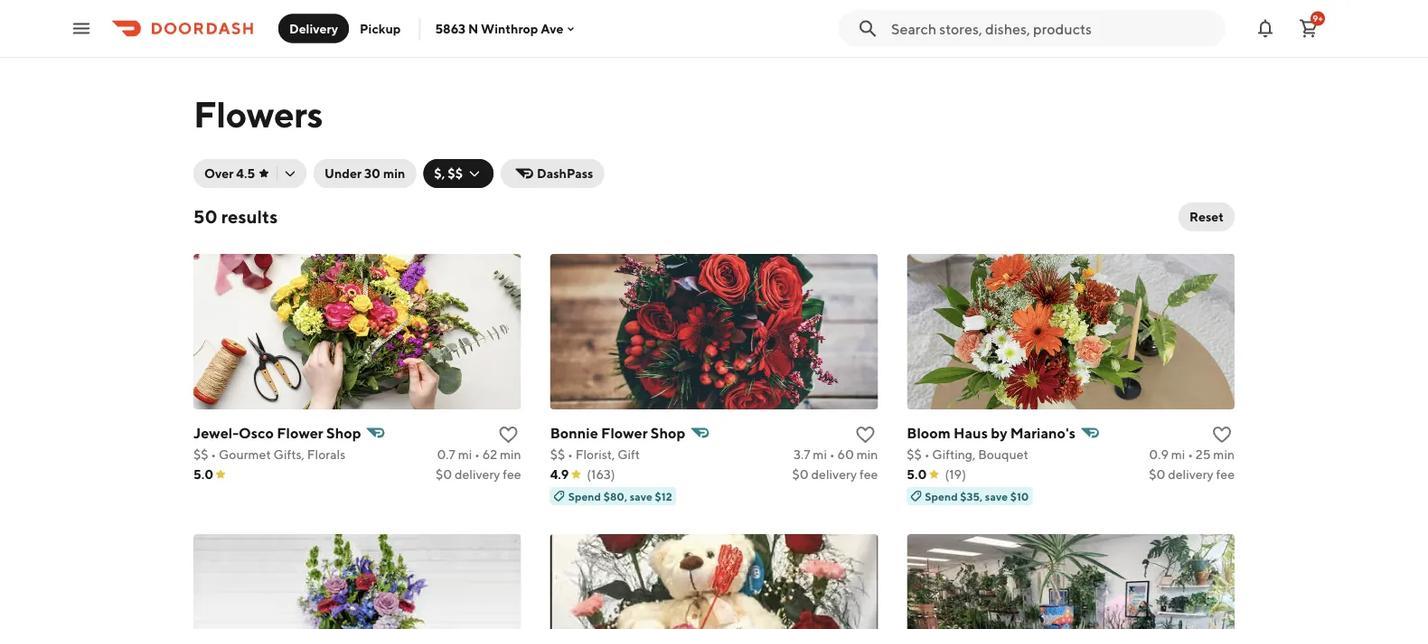 Task type: describe. For each thing, give the bounding box(es) containing it.
bloom
[[907, 424, 951, 442]]

$$ for jewel-osco flower shop
[[193, 447, 208, 462]]

$​0 delivery fee for mariano's
[[1149, 467, 1235, 482]]

6 • from the left
[[1188, 447, 1193, 462]]

2 flower from the left
[[601, 424, 648, 442]]

2 fee from the left
[[860, 467, 878, 482]]

50 results
[[193, 206, 278, 227]]

mi for bonnie flower shop
[[813, 447, 827, 462]]

n
[[468, 21, 478, 36]]

haus
[[954, 424, 988, 442]]

$​0 for bloom haus by mariano's
[[1149, 467, 1166, 482]]

$​0 for jewel-osco flower shop
[[436, 467, 452, 482]]

fee for mariano's
[[1216, 467, 1235, 482]]

mariano's
[[1010, 424, 1076, 442]]

min inside under 30 min button
[[383, 166, 405, 181]]

$$ inside $, $$ button
[[448, 166, 463, 181]]

$$ • gourmet gifts, florals
[[193, 447, 346, 462]]

4 • from the left
[[830, 447, 835, 462]]

bonnie
[[550, 424, 598, 442]]

62
[[483, 447, 497, 462]]

click to add this store to your saved list image for shop
[[498, 424, 520, 446]]

2 • from the left
[[475, 447, 480, 462]]

0.7
[[437, 447, 456, 462]]

delivery for mariano's
[[1168, 467, 1214, 482]]

9+
[[1313, 13, 1323, 24]]

5.0 for $​0 delivery fee
[[193, 467, 213, 482]]

25
[[1196, 447, 1211, 462]]

2 $​0 delivery fee from the left
[[792, 467, 878, 482]]

under
[[325, 166, 362, 181]]

2 delivery from the left
[[811, 467, 857, 482]]

2 click to add this store to your saved list image from the left
[[855, 424, 876, 446]]

2 shop from the left
[[651, 424, 686, 442]]

spend for bonnie
[[568, 490, 601, 503]]

ave
[[541, 21, 564, 36]]

bouquet
[[978, 447, 1029, 462]]

over
[[204, 166, 234, 181]]

$80,
[[604, 490, 628, 503]]

open menu image
[[71, 18, 92, 39]]

save for flower
[[630, 490, 653, 503]]

gourmet
[[219, 447, 271, 462]]

5.0 for (19)
[[907, 467, 927, 482]]

under 30 min
[[325, 166, 405, 181]]

results
[[221, 206, 278, 227]]

florals
[[307, 447, 346, 462]]

1 flower from the left
[[277, 424, 323, 442]]

min for jewel-osco flower shop
[[500, 447, 521, 462]]

over 4.5
[[204, 166, 255, 181]]

4.9
[[550, 467, 569, 482]]

gift
[[618, 447, 640, 462]]

spend $35, save $10
[[925, 490, 1029, 503]]

$$ • gifting, bouquet
[[907, 447, 1029, 462]]

winthrop
[[481, 21, 538, 36]]

1 shop from the left
[[326, 424, 361, 442]]

under 30 min button
[[314, 159, 416, 188]]

mi for bloom haus by mariano's
[[1171, 447, 1185, 462]]

60
[[837, 447, 854, 462]]

$​0 delivery fee for shop
[[436, 467, 521, 482]]

gifts,
[[274, 447, 305, 462]]

bloom haus by mariano's
[[907, 424, 1076, 442]]

pickup
[[360, 21, 401, 36]]

bonnie flower shop
[[550, 424, 686, 442]]

$$ for bloom haus by mariano's
[[907, 447, 922, 462]]

reset
[[1190, 209, 1224, 224]]

save for haus
[[985, 490, 1008, 503]]

9+ button
[[1291, 10, 1327, 47]]

dashpass
[[537, 166, 593, 181]]



Task type: vqa. For each thing, say whether or not it's contained in the screenshot.
25
yes



Task type: locate. For each thing, give the bounding box(es) containing it.
1 horizontal spatial 5.0
[[907, 467, 927, 482]]

click to add this store to your saved list image
[[498, 424, 520, 446], [855, 424, 876, 446], [1211, 424, 1233, 446]]

delivery down 3.7 mi • 60 min
[[811, 467, 857, 482]]

1 horizontal spatial save
[[985, 490, 1008, 503]]

2 horizontal spatial click to add this store to your saved list image
[[1211, 424, 1233, 446]]

0 horizontal spatial flower
[[277, 424, 323, 442]]

1 spend from the left
[[568, 490, 601, 503]]

$$ down the bloom
[[907, 447, 922, 462]]

fee down 3.7 mi • 60 min
[[860, 467, 878, 482]]

delivery down 0.7 mi • 62 min
[[455, 467, 500, 482]]

1 save from the left
[[630, 490, 653, 503]]

1 $​0 delivery fee from the left
[[436, 467, 521, 482]]

save left $12
[[630, 490, 653, 503]]

mi right 0.7
[[458, 447, 472, 462]]

3.7
[[794, 447, 811, 462]]

1 horizontal spatial spend
[[925, 490, 958, 503]]

flower
[[277, 424, 323, 442], [601, 424, 648, 442]]

osco
[[239, 424, 274, 442]]

mi
[[458, 447, 472, 462], [813, 447, 827, 462], [1171, 447, 1185, 462]]

$10
[[1010, 490, 1029, 503]]

$$ for bonnie flower shop
[[550, 447, 565, 462]]

1 click to add this store to your saved list image from the left
[[498, 424, 520, 446]]

•
[[211, 447, 216, 462], [475, 447, 480, 462], [568, 447, 573, 462], [830, 447, 835, 462], [924, 447, 930, 462], [1188, 447, 1193, 462]]

1 delivery from the left
[[455, 467, 500, 482]]

$12
[[655, 490, 672, 503]]

• left 62
[[475, 447, 480, 462]]

(163)
[[587, 467, 615, 482]]

• down 'jewel-'
[[211, 447, 216, 462]]

0 horizontal spatial $​0 delivery fee
[[436, 467, 521, 482]]

$​0 down 3.7
[[792, 467, 809, 482]]

spend for bloom
[[925, 490, 958, 503]]

dashpass button
[[501, 159, 604, 188]]

3 $​0 delivery fee from the left
[[1149, 467, 1235, 482]]

0.9
[[1149, 447, 1169, 462]]

2 horizontal spatial mi
[[1171, 447, 1185, 462]]

$$ • florist, gift
[[550, 447, 640, 462]]

flowers
[[193, 92, 323, 135]]

1 • from the left
[[211, 447, 216, 462]]

5863 n winthrop ave
[[435, 21, 564, 36]]

1 horizontal spatial flower
[[601, 424, 648, 442]]

reset button
[[1179, 203, 1235, 231]]

(19)
[[945, 467, 966, 482]]

2 5.0 from the left
[[907, 467, 927, 482]]

spend down (163)
[[568, 490, 601, 503]]

0 items, open order cart image
[[1298, 18, 1320, 39]]

click to add this store to your saved list image up 0.7 mi • 62 min
[[498, 424, 520, 446]]

2 horizontal spatial fee
[[1216, 467, 1235, 482]]

5863 n winthrop ave button
[[435, 21, 578, 36]]

0 horizontal spatial mi
[[458, 447, 472, 462]]

$​0 down 0.9
[[1149, 467, 1166, 482]]

delivery button
[[278, 14, 349, 43]]

0 horizontal spatial fee
[[503, 467, 521, 482]]

1 fee from the left
[[503, 467, 521, 482]]

• left 60
[[830, 447, 835, 462]]

2 mi from the left
[[813, 447, 827, 462]]

jewel-
[[193, 424, 239, 442]]

0 horizontal spatial save
[[630, 490, 653, 503]]

$,
[[434, 166, 445, 181]]

• down the bloom
[[924, 447, 930, 462]]

delivery
[[455, 467, 500, 482], [811, 467, 857, 482], [1168, 467, 1214, 482]]

2 horizontal spatial $​0
[[1149, 467, 1166, 482]]

shop up the florals
[[326, 424, 361, 442]]

$$ down 'jewel-'
[[193, 447, 208, 462]]

$$ up '4.9' on the bottom left of the page
[[550, 447, 565, 462]]

gifting,
[[932, 447, 976, 462]]

spend $80, save $12
[[568, 490, 672, 503]]

3 $​0 from the left
[[1149, 467, 1166, 482]]

• down bonnie on the left of the page
[[568, 447, 573, 462]]

min for bonnie flower shop
[[857, 447, 878, 462]]

1 horizontal spatial $​0
[[792, 467, 809, 482]]

0 horizontal spatial 5.0
[[193, 467, 213, 482]]

2 $​0 from the left
[[792, 467, 809, 482]]

30
[[364, 166, 381, 181]]

delivery down 0.9 mi • 25 min
[[1168, 467, 1214, 482]]

3 delivery from the left
[[1168, 467, 1214, 482]]

5.0 left (19)
[[907, 467, 927, 482]]

Store search: begin typing to search for stores available on DoorDash text field
[[891, 19, 1215, 38]]

2 horizontal spatial $​0 delivery fee
[[1149, 467, 1235, 482]]

1 horizontal spatial fee
[[860, 467, 878, 482]]

$​0 delivery fee down 0.9 mi • 25 min
[[1149, 467, 1235, 482]]

$​0
[[436, 467, 452, 482], [792, 467, 809, 482], [1149, 467, 1166, 482]]

mi right 3.7
[[813, 447, 827, 462]]

3 fee from the left
[[1216, 467, 1235, 482]]

2 horizontal spatial delivery
[[1168, 467, 1214, 482]]

$$
[[448, 166, 463, 181], [193, 447, 208, 462], [550, 447, 565, 462], [907, 447, 922, 462]]

click to add this store to your saved list image for mariano's
[[1211, 424, 1233, 446]]

0.7 mi • 62 min
[[437, 447, 521, 462]]

0 horizontal spatial spend
[[568, 490, 601, 503]]

jewel-osco flower shop
[[193, 424, 361, 442]]

by
[[991, 424, 1007, 442]]

flower up gift
[[601, 424, 648, 442]]

flower up "gifts,"
[[277, 424, 323, 442]]

mi right 0.9
[[1171, 447, 1185, 462]]

$​0 for bonnie flower shop
[[792, 467, 809, 482]]

min
[[383, 166, 405, 181], [500, 447, 521, 462], [857, 447, 878, 462], [1214, 447, 1235, 462]]

3 • from the left
[[568, 447, 573, 462]]

2 save from the left
[[985, 490, 1008, 503]]

4.5
[[236, 166, 255, 181]]

notification bell image
[[1255, 18, 1276, 39]]

shop up $12
[[651, 424, 686, 442]]

spend
[[568, 490, 601, 503], [925, 490, 958, 503]]

min right '25'
[[1214, 447, 1235, 462]]

shop
[[326, 424, 361, 442], [651, 424, 686, 442]]

0 horizontal spatial shop
[[326, 424, 361, 442]]

$​0 delivery fee down 3.7 mi • 60 min
[[792, 467, 878, 482]]

1 horizontal spatial $​0 delivery fee
[[792, 467, 878, 482]]

0 horizontal spatial $​0
[[436, 467, 452, 482]]

1 $​0 from the left
[[436, 467, 452, 482]]

5 • from the left
[[924, 447, 930, 462]]

3 mi from the left
[[1171, 447, 1185, 462]]

3 click to add this store to your saved list image from the left
[[1211, 424, 1233, 446]]

min right the 30
[[383, 166, 405, 181]]

fee down 0.7 mi • 62 min
[[503, 467, 521, 482]]

mi for jewel-osco flower shop
[[458, 447, 472, 462]]

1 horizontal spatial delivery
[[811, 467, 857, 482]]

3.7 mi • 60 min
[[794, 447, 878, 462]]

$​0 down 0.7
[[436, 467, 452, 482]]

• left '25'
[[1188, 447, 1193, 462]]

click to add this store to your saved list image up 3.7 mi • 60 min
[[855, 424, 876, 446]]

$​0 delivery fee
[[436, 467, 521, 482], [792, 467, 878, 482], [1149, 467, 1235, 482]]

$​0 delivery fee down 0.7 mi • 62 min
[[436, 467, 521, 482]]

$, $$ button
[[423, 159, 494, 188]]

2 spend from the left
[[925, 490, 958, 503]]

fee for shop
[[503, 467, 521, 482]]

1 mi from the left
[[458, 447, 472, 462]]

delivery for shop
[[455, 467, 500, 482]]

min for bloom haus by mariano's
[[1214, 447, 1235, 462]]

spend down (19)
[[925, 490, 958, 503]]

1 horizontal spatial shop
[[651, 424, 686, 442]]

50
[[193, 206, 218, 227]]

5.0 down 'jewel-'
[[193, 467, 213, 482]]

pickup button
[[349, 14, 412, 43]]

florist,
[[576, 447, 615, 462]]

fee down 0.9 mi • 25 min
[[1216, 467, 1235, 482]]

5863
[[435, 21, 466, 36]]

0 horizontal spatial click to add this store to your saved list image
[[498, 424, 520, 446]]

0 horizontal spatial delivery
[[455, 467, 500, 482]]

fee
[[503, 467, 521, 482], [860, 467, 878, 482], [1216, 467, 1235, 482]]

$$ right the '$,'
[[448, 166, 463, 181]]

save
[[630, 490, 653, 503], [985, 490, 1008, 503]]

0.9 mi • 25 min
[[1149, 447, 1235, 462]]

$35,
[[960, 490, 983, 503]]

click to add this store to your saved list image up 0.9 mi • 25 min
[[1211, 424, 1233, 446]]

$, $$
[[434, 166, 463, 181]]

save left $10
[[985, 490, 1008, 503]]

1 5.0 from the left
[[193, 467, 213, 482]]

min right 62
[[500, 447, 521, 462]]

5.0
[[193, 467, 213, 482], [907, 467, 927, 482]]

over 4.5 button
[[193, 159, 307, 188]]

min right 60
[[857, 447, 878, 462]]

delivery
[[289, 21, 338, 36]]

1 horizontal spatial mi
[[813, 447, 827, 462]]

1 horizontal spatial click to add this store to your saved list image
[[855, 424, 876, 446]]



